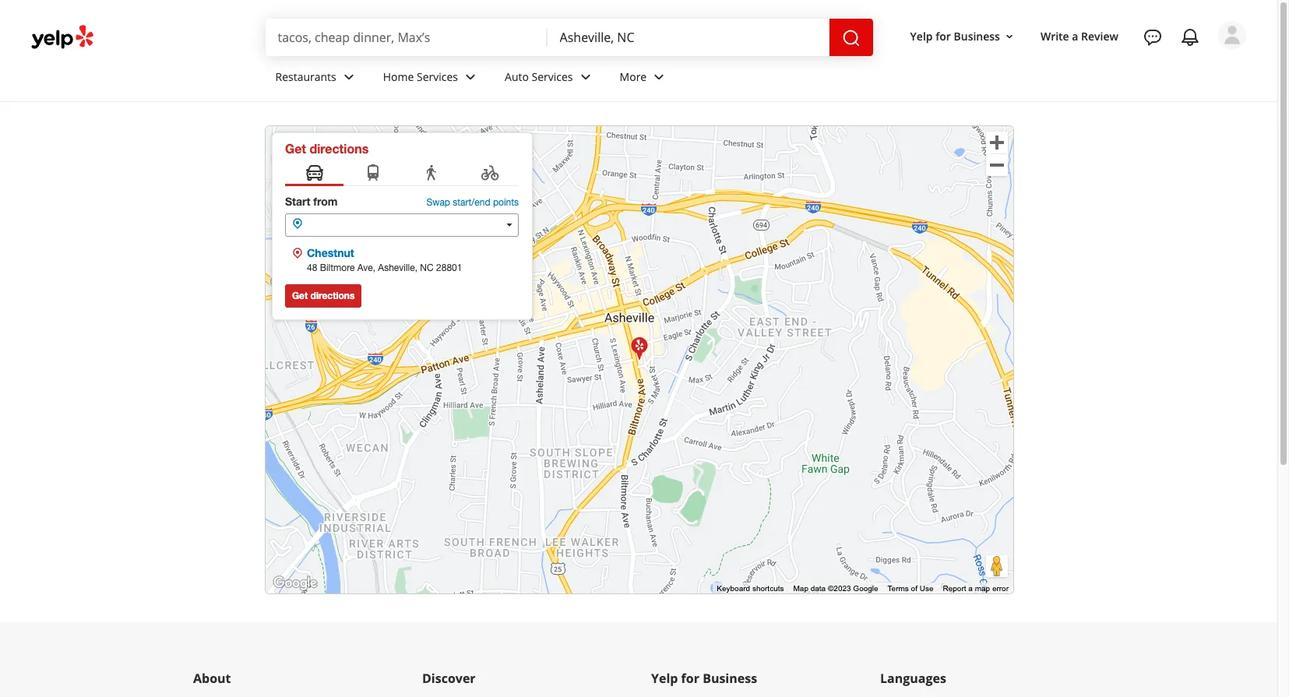 Task type: locate. For each thing, give the bounding box(es) containing it.
a inside write a review link
[[1072, 29, 1079, 43]]

0 horizontal spatial yelp for business
[[651, 670, 757, 687]]

shortcuts
[[753, 584, 784, 593]]

none field up home at the left of the page
[[278, 29, 535, 46]]

0 horizontal spatial a
[[969, 584, 973, 593]]

points
[[493, 197, 519, 208]]

1 horizontal spatial business
[[954, 29, 1000, 43]]

keyboard
[[717, 584, 750, 593]]

0 vertical spatial yelp for business
[[911, 29, 1000, 43]]

a for report
[[969, 584, 973, 593]]

1 vertical spatial business
[[703, 670, 757, 687]]

1 services from the left
[[417, 69, 458, 84]]

24 chevron down v2 image for auto services
[[576, 67, 595, 86]]

about
[[193, 670, 231, 687]]

0 horizontal spatial for
[[681, 670, 700, 687]]

0 horizontal spatial business
[[703, 670, 757, 687]]

1 vertical spatial yelp
[[651, 670, 678, 687]]

auto
[[505, 69, 529, 84]]

get down 48
[[292, 290, 308, 302]]

services
[[417, 69, 458, 84], [532, 69, 573, 84]]

notifications image
[[1181, 28, 1200, 47]]

24 chevron down v2 image for more
[[650, 67, 669, 86]]

biltmore
[[320, 263, 355, 273]]

business
[[954, 29, 1000, 43], [703, 670, 757, 687]]

24 chevron down v2 image inside auto services link
[[576, 67, 595, 86]]

1 horizontal spatial services
[[532, 69, 573, 84]]

a right 'write'
[[1072, 29, 1079, 43]]

1 horizontal spatial none field
[[560, 29, 817, 46]]

24 chevron down v2 image inside more link
[[650, 67, 669, 86]]

0 horizontal spatial services
[[417, 69, 458, 84]]

None field
[[278, 29, 535, 46], [560, 29, 817, 46]]

error
[[993, 584, 1009, 593]]

none field the near
[[560, 29, 817, 46]]

1 24 chevron down v2 image from the left
[[340, 67, 358, 86]]

directions
[[310, 141, 369, 156], [311, 290, 355, 302]]

24 chevron down v2 image
[[461, 67, 480, 86], [576, 67, 595, 86]]

get directions up driving image
[[285, 141, 369, 156]]

terms of use
[[888, 584, 934, 593]]

©2023
[[828, 584, 851, 593]]

24 chevron down v2 image
[[340, 67, 358, 86], [650, 67, 669, 86]]

0 horizontal spatial none field
[[278, 29, 535, 46]]

28801
[[436, 263, 462, 273]]

business categories element
[[263, 56, 1247, 101]]

a left map
[[969, 584, 973, 593]]

business inside button
[[954, 29, 1000, 43]]

get directions
[[285, 141, 369, 156], [292, 290, 355, 302]]

0 horizontal spatial 24 chevron down v2 image
[[461, 67, 480, 86]]

chestnut link
[[307, 246, 354, 259]]

1 vertical spatial a
[[969, 584, 973, 593]]

keyboard shortcuts button
[[717, 584, 784, 595]]

1 horizontal spatial for
[[936, 29, 951, 43]]

get up driving image
[[285, 141, 306, 156]]

16 chevron down v2 image
[[1004, 30, 1016, 43]]

home services
[[383, 69, 458, 84]]

swap start/end points link
[[427, 196, 519, 210]]

2 services from the left
[[532, 69, 573, 84]]

google image
[[270, 573, 321, 594]]

none field up more link
[[560, 29, 817, 46]]

16 chevron down v2 image
[[920, 696, 932, 697]]

tab list
[[285, 161, 519, 186]]

24 chevron down v2 image right more
[[650, 67, 669, 86]]

services right home at the left of the page
[[417, 69, 458, 84]]

home services link
[[371, 56, 492, 101]]

services right auto
[[532, 69, 573, 84]]

write a review link
[[1035, 22, 1125, 50]]

None search field
[[265, 19, 876, 56]]

yelp inside button
[[911, 29, 933, 43]]

ave,
[[357, 263, 376, 273]]

messages image
[[1144, 28, 1163, 47]]

search image
[[842, 29, 861, 47]]

walking element
[[422, 164, 441, 184]]

for
[[936, 29, 951, 43], [681, 670, 700, 687]]

yelp
[[911, 29, 933, 43], [651, 670, 678, 687]]

directions up driving image
[[310, 141, 369, 156]]

keyboard shortcuts
[[717, 584, 784, 593]]

1 24 chevron down v2 image from the left
[[461, 67, 480, 86]]

None text field
[[285, 213, 519, 237]]

a
[[1072, 29, 1079, 43], [969, 584, 973, 593]]

public transit element
[[363, 164, 382, 184]]

get directions button
[[285, 284, 362, 308]]

terms of use link
[[888, 584, 934, 593]]

start/end
[[453, 197, 491, 208]]

1 horizontal spatial a
[[1072, 29, 1079, 43]]

map region
[[235, 125, 1032, 697]]

1 vertical spatial directions
[[311, 290, 355, 302]]

0 vertical spatial yelp
[[911, 29, 933, 43]]

swap
[[427, 197, 450, 208]]

map
[[794, 584, 809, 593]]

directions down biltmore
[[311, 290, 355, 302]]

1 vertical spatial get directions
[[292, 290, 355, 302]]

more link
[[607, 56, 681, 101]]

discover
[[422, 670, 476, 687]]

1 vertical spatial get
[[292, 290, 308, 302]]

1 horizontal spatial 24 chevron down v2 image
[[576, 67, 595, 86]]

Near text field
[[560, 29, 817, 46]]

0 vertical spatial business
[[954, 29, 1000, 43]]

1 horizontal spatial yelp for business
[[911, 29, 1000, 43]]

services for auto services
[[532, 69, 573, 84]]

terms
[[888, 584, 909, 593]]

1 horizontal spatial yelp
[[911, 29, 933, 43]]

restaurants
[[275, 69, 336, 84]]

a for write
[[1072, 29, 1079, 43]]

start from
[[285, 195, 338, 208]]

24 chevron down v2 image right restaurants
[[340, 67, 358, 86]]

24 chevron down v2 image inside restaurants link
[[340, 67, 358, 86]]

0 vertical spatial for
[[936, 29, 951, 43]]

24 chevron down v2 image inside home services link
[[461, 67, 480, 86]]

1 horizontal spatial 24 chevron down v2 image
[[650, 67, 669, 86]]

get directions down 48
[[292, 290, 355, 302]]

get
[[285, 141, 306, 156], [292, 290, 308, 302]]

report a map error
[[943, 584, 1009, 593]]

1 none field from the left
[[278, 29, 535, 46]]

2 24 chevron down v2 image from the left
[[650, 67, 669, 86]]

24 chevron down v2 image right auto services
[[576, 67, 595, 86]]

0 vertical spatial a
[[1072, 29, 1079, 43]]

yelp for business
[[911, 29, 1000, 43], [651, 670, 757, 687]]

cycling element
[[480, 164, 499, 184]]

2 24 chevron down v2 image from the left
[[576, 67, 595, 86]]

1 vertical spatial for
[[681, 670, 700, 687]]

public transit image
[[363, 164, 382, 184]]

0 horizontal spatial 24 chevron down v2 image
[[340, 67, 358, 86]]

24 chevron down v2 image left auto
[[461, 67, 480, 86]]

2 none field from the left
[[560, 29, 817, 46]]



Task type: vqa. For each thing, say whether or not it's contained in the screenshot.
Chestnut image
yes



Task type: describe. For each thing, give the bounding box(es) containing it.
write
[[1041, 29, 1070, 43]]

map
[[975, 584, 990, 593]]

24 chevron down v2 image for home services
[[461, 67, 480, 86]]

write a review
[[1041, 29, 1119, 43]]

0 vertical spatial get
[[285, 141, 306, 156]]

report
[[943, 584, 967, 593]]

24 chevron down v2 image for restaurants
[[340, 67, 358, 86]]

yelp for business inside button
[[911, 29, 1000, 43]]

report a map error link
[[943, 584, 1009, 593]]

driving element
[[305, 164, 324, 184]]

for inside button
[[936, 29, 951, 43]]

chestnut 48 biltmore ave, asheville, nc 28801
[[307, 246, 462, 273]]

none field find
[[278, 29, 535, 46]]

1 vertical spatial yelp for business
[[651, 670, 757, 687]]

driving image
[[305, 164, 324, 184]]

auto services link
[[492, 56, 607, 101]]

48
[[307, 263, 317, 273]]

0 vertical spatial directions
[[310, 141, 369, 156]]

auto services
[[505, 69, 573, 84]]

asheville,
[[378, 263, 418, 273]]

map data ©2023 google
[[794, 584, 879, 593]]

cycling image
[[480, 164, 499, 184]]

home
[[383, 69, 414, 84]]

from
[[313, 195, 338, 208]]

walking image
[[422, 164, 441, 184]]

chestnut image
[[630, 335, 649, 360]]

0 vertical spatial get directions
[[285, 141, 369, 156]]

Find text field
[[278, 29, 535, 46]]

get inside button
[[292, 290, 308, 302]]

services for home services
[[417, 69, 458, 84]]

get directions inside button
[[292, 290, 355, 302]]

data
[[811, 584, 826, 593]]

cj b. image
[[1219, 21, 1247, 49]]

languages
[[880, 670, 947, 687]]

more
[[620, 69, 647, 84]]

start
[[285, 195, 310, 208]]

of
[[911, 584, 918, 593]]

google
[[853, 584, 879, 593]]

chestnut
[[307, 246, 354, 259]]

restaurants link
[[263, 56, 371, 101]]

0 horizontal spatial yelp
[[651, 670, 678, 687]]

user actions element
[[898, 19, 1268, 115]]

directions inside button
[[311, 290, 355, 302]]

review
[[1082, 29, 1119, 43]]

yelp for business button
[[904, 22, 1022, 50]]

swap start/end points
[[427, 197, 519, 208]]

use
[[920, 584, 934, 593]]

nc
[[420, 263, 434, 273]]



